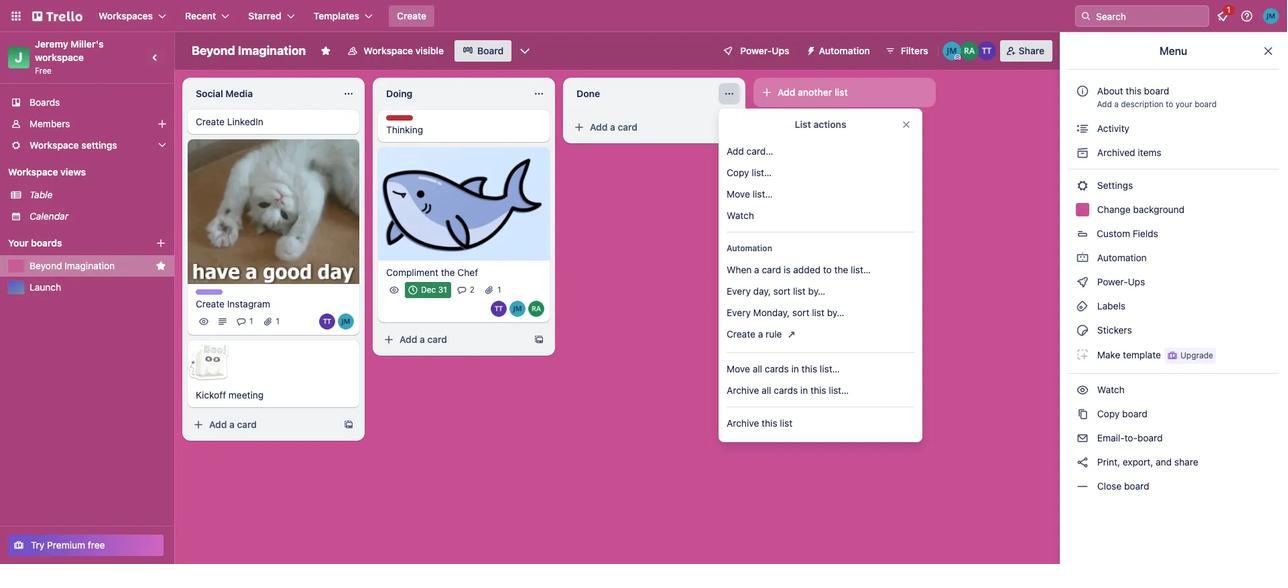 Task type: locate. For each thing, give the bounding box(es) containing it.
terry turtle (terryturtle) image right this member is an admin of this board. image
[[977, 42, 996, 60]]

list… down copy list…
[[753, 188, 773, 200]]

add a card button for social media
[[188, 415, 338, 436]]

0 vertical spatial beyond imagination
[[192, 44, 306, 58]]

by… down every day, sort list by… link
[[827, 307, 844, 318]]

create instagram link
[[196, 298, 351, 311]]

background
[[1133, 204, 1185, 215]]

2 vertical spatial sm image
[[1076, 480, 1089, 493]]

add inside button
[[778, 86, 795, 98]]

0 vertical spatial ups
[[772, 45, 789, 56]]

board
[[1144, 85, 1169, 97], [1195, 99, 1217, 109], [1122, 408, 1147, 420], [1137, 432, 1163, 444], [1124, 481, 1149, 492]]

1 horizontal spatial watch
[[1095, 384, 1127, 395]]

sm image inside print, export, and share link
[[1076, 456, 1089, 469]]

make template
[[1095, 349, 1161, 360]]

archived items link
[[1068, 142, 1279, 164]]

1 horizontal spatial power-
[[1097, 276, 1128, 288]]

1 down instagram
[[249, 317, 253, 327]]

try premium free
[[31, 540, 105, 551]]

2 vertical spatial workspace
[[8, 166, 58, 178]]

workspace visible button
[[339, 40, 452, 62]]

terry turtle (terryturtle) image
[[977, 42, 996, 60], [319, 314, 335, 330]]

add a card button down the done text box in the top of the page
[[568, 117, 719, 138]]

0 horizontal spatial by…
[[808, 286, 825, 297]]

the up every day, sort list by… link
[[834, 264, 848, 276]]

Dec 31 checkbox
[[405, 282, 451, 298]]

1 vertical spatial copy
[[1097, 408, 1120, 420]]

ups inside button
[[772, 45, 789, 56]]

sm image
[[800, 40, 819, 59], [1076, 122, 1089, 135], [1076, 146, 1089, 160], [1076, 179, 1089, 192], [1076, 300, 1089, 313], [1076, 324, 1089, 337], [1076, 348, 1089, 361], [1076, 383, 1089, 397], [1076, 408, 1089, 421], [1076, 432, 1089, 445], [1076, 456, 1089, 469]]

list
[[795, 119, 811, 130]]

by… inside every day, sort list by… link
[[808, 286, 825, 297]]

cards
[[765, 363, 789, 375], [774, 385, 798, 396]]

workspace inside button
[[364, 45, 413, 56]]

power-
[[740, 45, 772, 56], [1097, 276, 1128, 288]]

move for move all cards in this list…
[[727, 363, 750, 375]]

by… for every day, sort list by…
[[808, 286, 825, 297]]

a inside about this board add a description to your board
[[1114, 99, 1119, 109]]

card down dec 31
[[427, 334, 447, 345]]

1 vertical spatial by…
[[827, 307, 844, 318]]

sm image for watch
[[1076, 383, 1089, 397]]

2 sm image from the top
[[1076, 276, 1089, 289]]

add a card button for doing
[[378, 329, 528, 350]]

0 vertical spatial power-ups
[[740, 45, 789, 56]]

0 horizontal spatial ups
[[772, 45, 789, 56]]

add left another
[[778, 86, 795, 98]]

create for create a rule
[[727, 328, 755, 340]]

every up create a rule
[[727, 307, 751, 318]]

add board image
[[156, 238, 166, 249]]

0 vertical spatial add a card button
[[568, 117, 719, 138]]

workspace settings
[[29, 139, 117, 151]]

ruby anderson (rubyanderson7) image
[[960, 42, 978, 60], [528, 301, 544, 317]]

automation up add another list button
[[819, 45, 870, 56]]

workspace down the members
[[29, 139, 79, 151]]

sm image for stickers
[[1076, 324, 1089, 337]]

1 move from the top
[[727, 188, 750, 200]]

0 vertical spatial move
[[727, 188, 750, 200]]

create up workspace visible
[[397, 10, 426, 21]]

archive down archive all cards in this list…
[[727, 418, 759, 429]]

rule
[[766, 328, 782, 340]]

workspace for workspace views
[[8, 166, 58, 178]]

create button
[[389, 5, 434, 27]]

a down the done text box in the top of the page
[[610, 121, 615, 133]]

compliment
[[386, 267, 438, 278]]

0 vertical spatial sort
[[773, 286, 790, 297]]

1 vertical spatial sort
[[792, 307, 809, 318]]

copy up move list…
[[727, 167, 749, 178]]

thinking link
[[386, 123, 542, 137]]

sm image inside settings link
[[1076, 179, 1089, 192]]

sm image inside labels link
[[1076, 300, 1089, 313]]

archive for archive this list
[[727, 418, 759, 429]]

1 horizontal spatial to
[[1166, 99, 1173, 109]]

beyond imagination
[[192, 44, 306, 58], [29, 260, 115, 271]]

power-ups up labels
[[1095, 276, 1148, 288]]

in up archive all cards in this list…
[[791, 363, 799, 375]]

3 sm image from the top
[[1076, 480, 1089, 493]]

close
[[1097, 481, 1122, 492]]

workspace inside popup button
[[29, 139, 79, 151]]

free
[[88, 540, 105, 551]]

a down kickoff meeting
[[229, 419, 235, 431]]

add a card down kickoff meeting
[[209, 419, 257, 431]]

add another list button
[[753, 78, 936, 107]]

1 vertical spatial archive
[[727, 418, 759, 429]]

all down create a rule
[[753, 363, 762, 375]]

a down about
[[1114, 99, 1119, 109]]

1 archive from the top
[[727, 385, 759, 396]]

1 vertical spatial terry turtle (terryturtle) image
[[319, 314, 335, 330]]

add a card
[[590, 121, 638, 133], [400, 334, 447, 345], [209, 419, 257, 431]]

templates button
[[305, 5, 381, 27]]

0 vertical spatial by…
[[808, 286, 825, 297]]

1 horizontal spatial imagination
[[238, 44, 306, 58]]

0 horizontal spatial add a card button
[[188, 415, 338, 436]]

2 horizontal spatial add a card button
[[568, 117, 719, 138]]

workspace up table
[[8, 166, 58, 178]]

archive all cards in this list… link
[[719, 380, 922, 402]]

recent button
[[177, 5, 237, 27]]

archive up archive this list
[[727, 385, 759, 396]]

0 vertical spatial cards
[[765, 363, 789, 375]]

beyond imagination link
[[29, 259, 150, 273]]

sm image for power-ups
[[1076, 276, 1089, 289]]

board down export,
[[1124, 481, 1149, 492]]

1 up terry turtle (terryturtle) image
[[497, 285, 501, 295]]

sm image inside activity link
[[1076, 122, 1089, 135]]

1 horizontal spatial terry turtle (terryturtle) image
[[977, 42, 996, 60]]

1 every from the top
[[727, 286, 751, 297]]

beyond down recent popup button
[[192, 44, 235, 58]]

2 horizontal spatial 1
[[497, 285, 501, 295]]

1 vertical spatial every
[[727, 307, 751, 318]]

0 vertical spatial add a card
[[590, 121, 638, 133]]

2 horizontal spatial automation
[[1095, 252, 1147, 263]]

copy inside "copy list…" link
[[727, 167, 749, 178]]

sort down every day, sort list by… link
[[792, 307, 809, 318]]

0 vertical spatial watch
[[727, 210, 754, 221]]

media
[[225, 88, 253, 99]]

cards down move all cards in this list…
[[774, 385, 798, 396]]

imagination down starred dropdown button
[[238, 44, 306, 58]]

this up description
[[1126, 85, 1141, 97]]

settings
[[81, 139, 117, 151]]

watch up copy board
[[1095, 384, 1127, 395]]

jeremy miller (jeremymiller198) image
[[1263, 8, 1279, 24], [942, 42, 961, 60], [509, 301, 526, 317], [338, 314, 354, 330]]

1 down create instagram link
[[276, 317, 280, 327]]

add a card button
[[568, 117, 719, 138], [378, 329, 528, 350], [188, 415, 338, 436]]

jeremy miller (jeremymiller198) image inside primary element
[[1263, 8, 1279, 24]]

0 vertical spatial archive
[[727, 385, 759, 396]]

0 vertical spatial beyond
[[192, 44, 235, 58]]

to right added
[[823, 264, 832, 276]]

list
[[835, 86, 848, 98], [793, 286, 806, 297], [812, 307, 824, 318], [780, 418, 792, 429]]

2 move from the top
[[727, 363, 750, 375]]

1 horizontal spatial beyond
[[192, 44, 235, 58]]

0 vertical spatial power-
[[740, 45, 772, 56]]

archived items
[[1095, 147, 1161, 158]]

1 vertical spatial beyond
[[29, 260, 62, 271]]

card
[[618, 121, 638, 133], [762, 264, 781, 276], [427, 334, 447, 345], [237, 419, 257, 431]]

0 horizontal spatial watch link
[[719, 205, 922, 227]]

1 vertical spatial add a card button
[[378, 329, 528, 350]]

watch link down "copy list…" link
[[719, 205, 922, 227]]

0 vertical spatial all
[[753, 363, 762, 375]]

create down the color: purple, title: none icon
[[196, 299, 225, 310]]

sm image for close board
[[1076, 480, 1089, 493]]

0 vertical spatial every
[[727, 286, 751, 297]]

beyond imagination down the starred
[[192, 44, 306, 58]]

customize views image
[[518, 44, 532, 58]]

list down every day, sort list by… link
[[812, 307, 824, 318]]

to
[[1166, 99, 1173, 109], [823, 264, 832, 276]]

sm image for labels
[[1076, 300, 1089, 313]]

workspaces
[[99, 10, 153, 21]]

your
[[1176, 99, 1192, 109]]

cards up archive all cards in this list…
[[765, 363, 789, 375]]

thoughts
[[386, 115, 423, 125]]

0 horizontal spatial copy
[[727, 167, 749, 178]]

power-ups button
[[713, 40, 797, 62]]

watch link
[[719, 205, 922, 227], [1068, 379, 1279, 401]]

print,
[[1097, 456, 1120, 468]]

1 vertical spatial all
[[762, 385, 771, 396]]

card left is
[[762, 264, 781, 276]]

1 horizontal spatial in
[[800, 385, 808, 396]]

2 every from the top
[[727, 307, 751, 318]]

0 horizontal spatial ruby anderson (rubyanderson7) image
[[528, 301, 544, 317]]

every day, sort list by… link
[[719, 281, 922, 302]]

a
[[1114, 99, 1119, 109], [610, 121, 615, 133], [754, 264, 759, 276], [758, 328, 763, 340], [420, 334, 425, 345], [229, 419, 235, 431]]

add down about
[[1097, 99, 1112, 109]]

archive
[[727, 385, 759, 396], [727, 418, 759, 429]]

in down move all cards in this list… link
[[800, 385, 808, 396]]

and
[[1156, 456, 1172, 468]]

added
[[793, 264, 820, 276]]

power-ups up add another list
[[740, 45, 789, 56]]

every down when
[[727, 286, 751, 297]]

archive for archive all cards in this list…
[[727, 385, 759, 396]]

1 horizontal spatial power-ups
[[1095, 276, 1148, 288]]

0 vertical spatial workspace
[[364, 45, 413, 56]]

ruby anderson (rubyanderson7) image right filters
[[960, 42, 978, 60]]

add card…
[[727, 145, 773, 157]]

archive all cards in this list…
[[727, 385, 849, 396]]

list right another
[[835, 86, 848, 98]]

sort right day,
[[773, 286, 790, 297]]

all for move
[[753, 363, 762, 375]]

1 horizontal spatial watch link
[[1068, 379, 1279, 401]]

move
[[727, 188, 750, 200], [727, 363, 750, 375]]

0 vertical spatial sm image
[[1076, 251, 1089, 265]]

0 horizontal spatial in
[[791, 363, 799, 375]]

move down create a rule
[[727, 363, 750, 375]]

every monday, sort list by… link
[[719, 302, 922, 324]]

members
[[29, 118, 70, 129]]

create inside create a rule link
[[727, 328, 755, 340]]

1 horizontal spatial 1
[[276, 317, 280, 327]]

ruby anderson (rubyanderson7) image up create from template… icon
[[528, 301, 544, 317]]

1 vertical spatial in
[[800, 385, 808, 396]]

1 horizontal spatial add a card button
[[378, 329, 528, 350]]

0 horizontal spatial power-
[[740, 45, 772, 56]]

in
[[791, 363, 799, 375], [800, 385, 808, 396]]

automation
[[819, 45, 870, 56], [727, 243, 772, 253], [1095, 252, 1147, 263]]

automation inside button
[[819, 45, 870, 56]]

1 for 1
[[276, 317, 280, 327]]

2 archive from the top
[[727, 418, 759, 429]]

Search field
[[1091, 6, 1209, 26]]

sm image inside automation link
[[1076, 251, 1089, 265]]

sm image inside close board link
[[1076, 480, 1089, 493]]

1 vertical spatial beyond imagination
[[29, 260, 115, 271]]

to-
[[1124, 432, 1137, 444]]

1 vertical spatial ruby anderson (rubyanderson7) image
[[528, 301, 544, 317]]

imagination
[[238, 44, 306, 58], [65, 260, 115, 271]]

0 horizontal spatial to
[[823, 264, 832, 276]]

1 horizontal spatial sort
[[792, 307, 809, 318]]

sm image for email-to-board
[[1076, 432, 1089, 445]]

sort for monday,
[[792, 307, 809, 318]]

all
[[753, 363, 762, 375], [762, 385, 771, 396]]

1 horizontal spatial ups
[[1128, 276, 1145, 288]]

day,
[[753, 286, 771, 297]]

list actions
[[795, 119, 846, 130]]

list inside button
[[835, 86, 848, 98]]

sm image inside email-to-board link
[[1076, 432, 1089, 445]]

imagination inside board name "text box"
[[238, 44, 306, 58]]

this down move all cards in this list… link
[[810, 385, 826, 396]]

add a card button down kickoff meeting link
[[188, 415, 338, 436]]

your boards
[[8, 237, 62, 249]]

every
[[727, 286, 751, 297], [727, 307, 751, 318]]

items
[[1138, 147, 1161, 158]]

1 vertical spatial add a card
[[400, 334, 447, 345]]

workspace left the visible
[[364, 45, 413, 56]]

sm image inside "power-ups" link
[[1076, 276, 1089, 289]]

1 horizontal spatial by…
[[827, 307, 844, 318]]

2
[[470, 285, 475, 295]]

create for create instagram
[[196, 299, 225, 310]]

1
[[497, 285, 501, 295], [249, 317, 253, 327], [276, 317, 280, 327]]

sm image inside copy board link
[[1076, 408, 1089, 421]]

copy up email-
[[1097, 408, 1120, 420]]

all down move all cards in this list…
[[762, 385, 771, 396]]

watch down move list…
[[727, 210, 754, 221]]

beyond up launch
[[29, 260, 62, 271]]

board up "to-"
[[1122, 408, 1147, 420]]

0 vertical spatial ruby anderson (rubyanderson7) image
[[960, 42, 978, 60]]

1 horizontal spatial automation
[[819, 45, 870, 56]]

ups down automation link
[[1128, 276, 1145, 288]]

0 horizontal spatial add a card
[[209, 419, 257, 431]]

workspaces button
[[90, 5, 174, 27]]

kickoff meeting link
[[196, 389, 351, 402]]

watch link up copy board link
[[1068, 379, 1279, 401]]

1 horizontal spatial add a card
[[400, 334, 447, 345]]

chef
[[457, 267, 478, 278]]

email-to-board
[[1095, 432, 1163, 444]]

1 vertical spatial cards
[[774, 385, 798, 396]]

by… inside every monday, sort list by… link
[[827, 307, 844, 318]]

done
[[576, 88, 600, 99]]

list… up archive all cards in this list… link
[[820, 363, 840, 375]]

board up description
[[1144, 85, 1169, 97]]

back to home image
[[32, 5, 82, 27]]

imagination up launch link
[[65, 260, 115, 271]]

sm image inside stickers link
[[1076, 324, 1089, 337]]

1 vertical spatial sm image
[[1076, 276, 1089, 289]]

visible
[[415, 45, 444, 56]]

print, export, and share link
[[1068, 452, 1279, 473]]

create inside create button
[[397, 10, 426, 21]]

1 vertical spatial to
[[823, 264, 832, 276]]

1 vertical spatial power-
[[1097, 276, 1128, 288]]

0 vertical spatial in
[[791, 363, 799, 375]]

1 vertical spatial move
[[727, 363, 750, 375]]

1 sm image from the top
[[1076, 251, 1089, 265]]

move down copy list…
[[727, 188, 750, 200]]

sm image inside watch link
[[1076, 383, 1089, 397]]

beyond imagination down your boards with 2 items element
[[29, 260, 115, 271]]

every for every monday, sort list by…
[[727, 307, 751, 318]]

upgrade button
[[1164, 348, 1216, 364]]

copy inside copy board link
[[1097, 408, 1120, 420]]

add
[[778, 86, 795, 98], [1097, 99, 1112, 109], [590, 121, 608, 133], [727, 145, 744, 157], [400, 334, 417, 345], [209, 419, 227, 431]]

0 vertical spatial imagination
[[238, 44, 306, 58]]

0 vertical spatial to
[[1166, 99, 1173, 109]]

0 horizontal spatial sort
[[773, 286, 790, 297]]

add a card down done
[[590, 121, 638, 133]]

1 horizontal spatial beyond imagination
[[192, 44, 306, 58]]

to left your
[[1166, 99, 1173, 109]]

terry turtle (terryturtle) image down create instagram link
[[319, 314, 335, 330]]

0 vertical spatial copy
[[727, 167, 749, 178]]

2 horizontal spatial add a card
[[590, 121, 638, 133]]

sm image inside automation button
[[800, 40, 819, 59]]

Doing text field
[[378, 83, 526, 105]]

create inside create linkedin link
[[196, 116, 225, 127]]

stickers
[[1095, 324, 1132, 336]]

this member is an admin of this board. image
[[954, 54, 960, 60]]

1 vertical spatial imagination
[[65, 260, 115, 271]]

automation up when
[[727, 243, 772, 253]]

Board name text field
[[185, 40, 313, 62]]

create inside create instagram link
[[196, 299, 225, 310]]

create down social
[[196, 116, 225, 127]]

sm image for print, export, and share
[[1076, 456, 1089, 469]]

power-ups
[[740, 45, 789, 56], [1095, 276, 1148, 288]]

1 horizontal spatial copy
[[1097, 408, 1120, 420]]

automation down the custom fields in the right of the page
[[1095, 252, 1147, 263]]

all for archive
[[762, 385, 771, 396]]

add left 'card…'
[[727, 145, 744, 157]]

copy
[[727, 167, 749, 178], [1097, 408, 1120, 420]]

0 horizontal spatial power-ups
[[740, 45, 789, 56]]

sm image inside archived items link
[[1076, 146, 1089, 160]]

ups up add another list
[[772, 45, 789, 56]]

1 vertical spatial ups
[[1128, 276, 1145, 288]]

1 horizontal spatial ruby anderson (rubyanderson7) image
[[960, 42, 978, 60]]

add a card button down the 31
[[378, 329, 528, 350]]

2 vertical spatial add a card
[[209, 419, 257, 431]]

2 vertical spatial add a card button
[[188, 415, 338, 436]]

by… down when a card is added to the list… link
[[808, 286, 825, 297]]

beyond imagination inside board name "text box"
[[192, 44, 306, 58]]

sm image
[[1076, 251, 1089, 265], [1076, 276, 1089, 289], [1076, 480, 1089, 493]]

the up the 31
[[441, 267, 455, 278]]

your boards with 2 items element
[[8, 235, 135, 251]]

1 horizontal spatial the
[[834, 264, 848, 276]]

0 horizontal spatial automation
[[727, 243, 772, 253]]

table
[[29, 189, 53, 200]]

create left the rule
[[727, 328, 755, 340]]

add a card down dec 31 option
[[400, 334, 447, 345]]

1 vertical spatial workspace
[[29, 139, 79, 151]]



Task type: describe. For each thing, give the bounding box(es) containing it.
create for create linkedin
[[196, 116, 225, 127]]

when
[[727, 264, 752, 276]]

add a card for doing
[[400, 334, 447, 345]]

sm image for make template
[[1076, 348, 1089, 361]]

move all cards in this list… link
[[719, 359, 922, 380]]

actions
[[813, 119, 846, 130]]

close board
[[1095, 481, 1149, 492]]

add inside "link"
[[727, 145, 744, 157]]

sm image for settings
[[1076, 179, 1089, 192]]

about
[[1097, 85, 1123, 97]]

0 horizontal spatial beyond
[[29, 260, 62, 271]]

0 vertical spatial terry turtle (terryturtle) image
[[977, 42, 996, 60]]

change background
[[1095, 204, 1185, 215]]

sm image for automation
[[1076, 251, 1089, 265]]

j link
[[8, 47, 29, 68]]

copy board link
[[1068, 404, 1279, 425]]

workspace
[[35, 52, 84, 63]]

0 horizontal spatial beyond imagination
[[29, 260, 115, 271]]

in for archive all cards in this list…
[[800, 385, 808, 396]]

power-ups inside button
[[740, 45, 789, 56]]

table link
[[29, 188, 166, 202]]

every for every day, sort list by…
[[727, 286, 751, 297]]

workspace for workspace settings
[[29, 139, 79, 151]]

Done text field
[[568, 83, 716, 105]]

share button
[[1000, 40, 1052, 62]]

1 vertical spatial watch
[[1095, 384, 1127, 395]]

color: purple, title: none image
[[196, 290, 223, 295]]

jeremy miller's workspace free
[[35, 38, 106, 76]]

pete ghost image
[[187, 341, 230, 384]]

move list…
[[727, 188, 773, 200]]

about this board add a description to your board
[[1097, 85, 1217, 109]]

filters
[[901, 45, 928, 56]]

custom
[[1097, 228, 1130, 239]]

a left the rule
[[758, 328, 763, 340]]

settings
[[1095, 180, 1133, 191]]

sm image for activity
[[1076, 122, 1089, 135]]

starred icon image
[[156, 261, 166, 271]]

email-
[[1097, 432, 1124, 444]]

instagram
[[227, 299, 270, 310]]

miller's
[[71, 38, 104, 50]]

change
[[1097, 204, 1131, 215]]

cards for move
[[765, 363, 789, 375]]

free
[[35, 66, 52, 76]]

boards link
[[0, 92, 174, 113]]

add a card for social media
[[209, 419, 257, 431]]

recent
[[185, 10, 216, 21]]

create linkedin
[[196, 116, 263, 127]]

dec
[[421, 285, 436, 295]]

sm image for archived items
[[1076, 146, 1089, 160]]

add down kickoff
[[209, 419, 227, 431]]

filters button
[[881, 40, 932, 62]]

j
[[15, 50, 23, 65]]

create for create
[[397, 10, 426, 21]]

a down dec 31 option
[[420, 334, 425, 345]]

list down when a card is added to the list…
[[793, 286, 806, 297]]

workspace for workspace visible
[[364, 45, 413, 56]]

to inside when a card is added to the list… link
[[823, 264, 832, 276]]

list… down move all cards in this list… link
[[829, 385, 849, 396]]

add another list
[[778, 86, 848, 98]]

board right your
[[1195, 99, 1217, 109]]

terry turtle (terryturtle) image
[[491, 301, 507, 317]]

when a card is added to the list… link
[[719, 259, 922, 281]]

cards for archive
[[774, 385, 798, 396]]

sort for day,
[[773, 286, 790, 297]]

when a card is added to the list…
[[727, 264, 871, 276]]

meeting
[[229, 390, 264, 401]]

template
[[1123, 349, 1161, 360]]

sm image for copy board
[[1076, 408, 1089, 421]]

Social Media text field
[[188, 83, 335, 105]]

email-to-board link
[[1068, 428, 1279, 449]]

thoughts thinking
[[386, 115, 423, 135]]

primary element
[[0, 0, 1287, 32]]

calendar
[[29, 210, 68, 222]]

card down meeting
[[237, 419, 257, 431]]

add inside about this board add a description to your board
[[1097, 99, 1112, 109]]

is
[[784, 264, 791, 276]]

templates
[[314, 10, 359, 21]]

1 notification image
[[1215, 8, 1231, 24]]

beyond inside board name "text box"
[[192, 44, 235, 58]]

automation button
[[800, 40, 878, 62]]

members link
[[0, 113, 174, 135]]

list… up every day, sort list by… link
[[851, 264, 871, 276]]

description
[[1121, 99, 1163, 109]]

list down archive all cards in this list…
[[780, 418, 792, 429]]

create from template… image
[[343, 420, 354, 431]]

move list… link
[[719, 184, 922, 205]]

create from template… image
[[534, 334, 544, 345]]

this inside about this board add a description to your board
[[1126, 85, 1141, 97]]

card down the done text box in the top of the page
[[618, 121, 638, 133]]

starred button
[[240, 5, 303, 27]]

a right when
[[754, 264, 759, 276]]

0 horizontal spatial imagination
[[65, 260, 115, 271]]

0 horizontal spatial terry turtle (terryturtle) image
[[319, 314, 335, 330]]

add down done
[[590, 121, 608, 133]]

31
[[438, 285, 447, 295]]

copy for copy board
[[1097, 408, 1120, 420]]

this up archive all cards in this list… link
[[801, 363, 817, 375]]

workspace views
[[8, 166, 86, 178]]

boards
[[29, 97, 60, 108]]

share
[[1174, 456, 1198, 468]]

launch link
[[29, 281, 166, 294]]

0 horizontal spatial watch
[[727, 210, 754, 221]]

in for move all cards in this list…
[[791, 363, 799, 375]]

compliment the chef link
[[386, 266, 542, 279]]

0 vertical spatial watch link
[[719, 205, 922, 227]]

board up the print, export, and share
[[1137, 432, 1163, 444]]

color: bold red, title: "thoughts" element
[[386, 115, 423, 125]]

social media
[[196, 88, 253, 99]]

fields
[[1133, 228, 1158, 239]]

to inside about this board add a description to your board
[[1166, 99, 1173, 109]]

power-ups link
[[1068, 271, 1279, 293]]

export,
[[1123, 456, 1153, 468]]

another
[[798, 86, 832, 98]]

copy board
[[1095, 408, 1147, 420]]

custom fields button
[[1068, 223, 1279, 245]]

0 horizontal spatial the
[[441, 267, 455, 278]]

jeremy
[[35, 38, 68, 50]]

workspace navigation collapse icon image
[[146, 48, 165, 67]]

copy list… link
[[719, 162, 922, 184]]

add down dec 31 option
[[400, 334, 417, 345]]

1 vertical spatial power-ups
[[1095, 276, 1148, 288]]

workspace visible
[[364, 45, 444, 56]]

list… down 'card…'
[[752, 167, 772, 178]]

try premium free button
[[8, 535, 164, 556]]

1 for 2
[[497, 285, 501, 295]]

open information menu image
[[1240, 9, 1253, 23]]

create instagram
[[196, 299, 270, 310]]

0 horizontal spatial 1
[[249, 317, 253, 327]]

move for move list…
[[727, 188, 750, 200]]

create linkedin link
[[196, 115, 351, 129]]

this down archive all cards in this list…
[[762, 418, 777, 429]]

by… for every monday, sort list by…
[[827, 307, 844, 318]]

search image
[[1081, 11, 1091, 21]]

labels
[[1095, 300, 1125, 312]]

automation link
[[1068, 247, 1279, 269]]

1 vertical spatial watch link
[[1068, 379, 1279, 401]]

star or unstar board image
[[321, 46, 331, 56]]

power- inside button
[[740, 45, 772, 56]]

archive this list link
[[719, 413, 922, 434]]

workspace settings button
[[0, 135, 174, 156]]

views
[[60, 166, 86, 178]]

copy for copy list…
[[727, 167, 749, 178]]

dec 31
[[421, 285, 447, 295]]

share
[[1019, 45, 1044, 56]]



Task type: vqa. For each thing, say whether or not it's contained in the screenshot.
"template board" image
no



